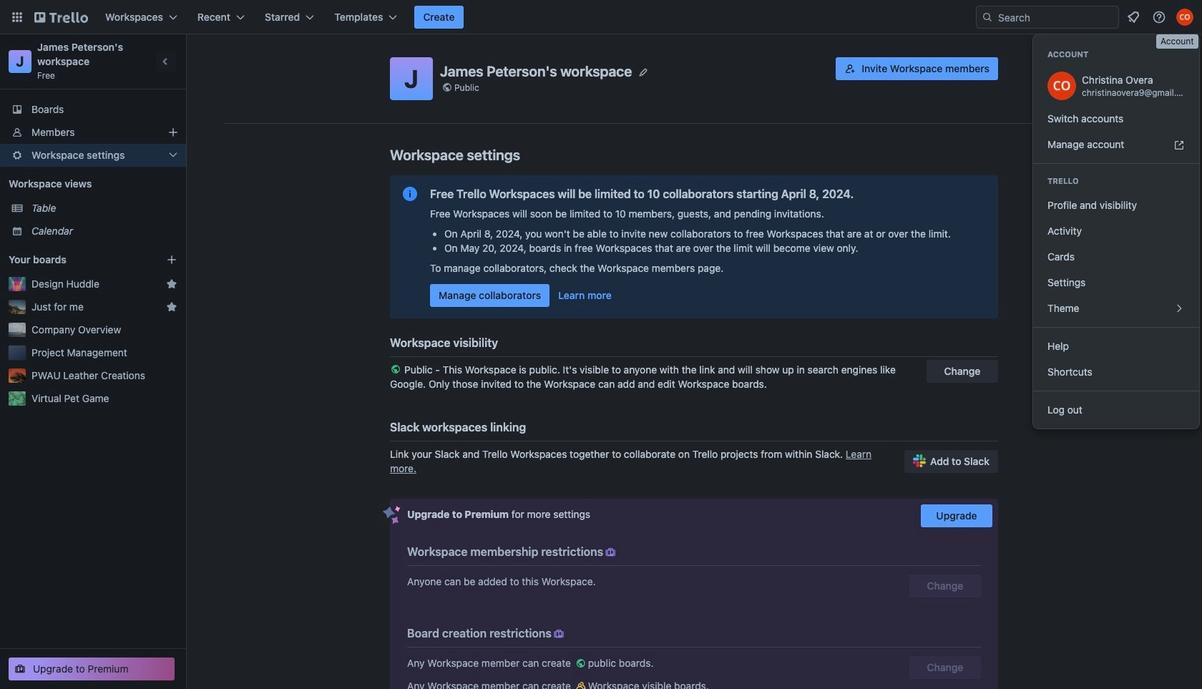 Task type: locate. For each thing, give the bounding box(es) containing it.
0 horizontal spatial sm image
[[552, 627, 566, 641]]

1 vertical spatial starred icon image
[[166, 301, 177, 313]]

1 horizontal spatial sm image
[[574, 679, 588, 689]]

2 vertical spatial sm image
[[574, 679, 588, 689]]

0 horizontal spatial christina overa (christinaovera) image
[[1047, 72, 1076, 100]]

primary element
[[0, 0, 1202, 34]]

2 horizontal spatial sm image
[[603, 545, 618, 560]]

christina overa (christinaovera) image down search field
[[1047, 72, 1076, 100]]

1 vertical spatial christina overa (christinaovera) image
[[1047, 72, 1076, 100]]

2 starred icon image from the top
[[166, 301, 177, 313]]

0 vertical spatial starred icon image
[[166, 278, 177, 290]]

1 vertical spatial sm image
[[552, 627, 566, 641]]

back to home image
[[34, 6, 88, 29]]

sm image
[[603, 545, 618, 560], [552, 627, 566, 641], [574, 679, 588, 689]]

search image
[[982, 11, 993, 23]]

1 starred icon image from the top
[[166, 278, 177, 290]]

christina overa (christinaovera) image right open information menu image
[[1176, 9, 1193, 26]]

christina overa (christinaovera) image
[[1176, 9, 1193, 26], [1047, 72, 1076, 100]]

workspace navigation collapse icon image
[[156, 52, 176, 72]]

starred icon image
[[166, 278, 177, 290], [166, 301, 177, 313]]

Search field
[[993, 7, 1118, 27]]

1 horizontal spatial christina overa (christinaovera) image
[[1176, 9, 1193, 26]]

0 vertical spatial sm image
[[603, 545, 618, 560]]

sparkle image
[[383, 506, 401, 524]]

0 vertical spatial christina overa (christinaovera) image
[[1176, 9, 1193, 26]]

tooltip
[[1156, 34, 1198, 48]]



Task type: vqa. For each thing, say whether or not it's contained in the screenshot.
the topmost STARRED ICON
yes



Task type: describe. For each thing, give the bounding box(es) containing it.
0 notifications image
[[1125, 9, 1142, 26]]

your boards with 6 items element
[[9, 251, 145, 268]]

add board image
[[166, 254, 177, 265]]

open information menu image
[[1152, 10, 1166, 24]]

sm image
[[574, 656, 588, 670]]



